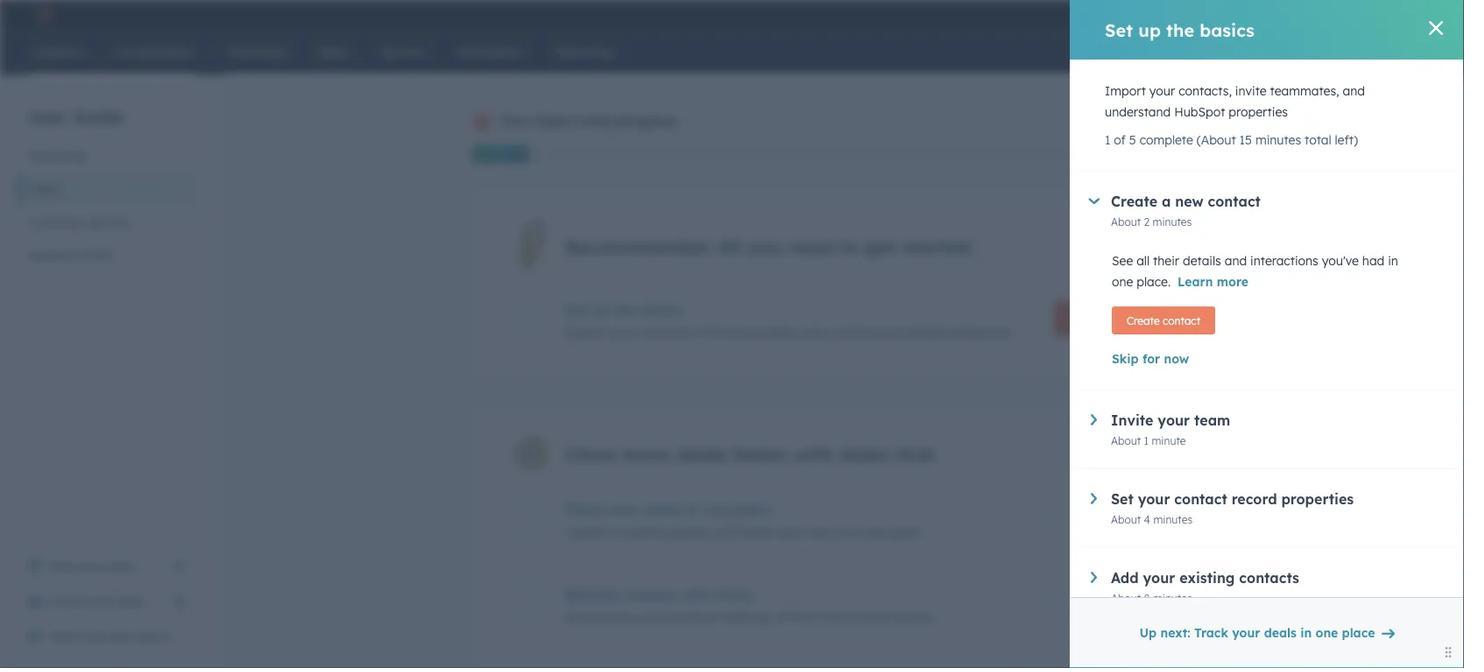 Task type: vqa. For each thing, say whether or not it's contained in the screenshot.
them
no



Task type: locate. For each thing, give the bounding box(es) containing it.
1 horizontal spatial hubspot
[[1175, 104, 1226, 120]]

properties inside set up the basics import your contacts, invite teammates, and understand hubspot properties
[[952, 325, 1012, 341]]

marketplaces image
[[1211, 8, 1227, 24]]

start for start overview demo
[[49, 629, 78, 645]]

2 horizontal spatial a
[[1162, 193, 1171, 210]]

2 vertical spatial properties
[[1282, 491, 1354, 508]]

a left new
[[1162, 193, 1171, 210]]

record down again
[[895, 610, 932, 625]]

2 vertical spatial create
[[565, 525, 603, 540]]

contact right the from
[[847, 610, 892, 625]]

properties inside the import your contacts, invite teammates, and understand hubspot properties
[[1229, 104, 1288, 120]]

4
[[1144, 513, 1151, 526], [1133, 525, 1140, 538]]

2 vertical spatial the
[[825, 610, 844, 625]]

invite down view
[[49, 594, 83, 610]]

menu item
[[1162, 0, 1166, 28]]

set inside set your contact record properties about 4 minutes
[[1111, 491, 1134, 508]]

upgrade image
[[1082, 8, 1097, 24]]

0 horizontal spatial sales
[[28, 181, 59, 197]]

1 vertical spatial teammates,
[[730, 325, 799, 341]]

1 horizontal spatial understand
[[1105, 104, 1171, 120]]

record inside quickly connect with leads send emails and schedule meetings, all from the contact record
[[895, 610, 932, 625]]

the inside dialog
[[1167, 19, 1195, 41]]

and down the search hubspot search box at the right of page
[[1343, 83, 1365, 99]]

a left custom
[[607, 525, 614, 540]]

of
[[1114, 132, 1126, 148], [836, 525, 848, 540]]

sales left hub
[[840, 442, 890, 466]]

and left never
[[716, 525, 738, 540]]

1 vertical spatial more
[[621, 442, 670, 466]]

schedule
[[664, 610, 715, 625]]

basics for set up the basics
[[1200, 19, 1255, 41]]

minutes inside add your existing contacts about 8 minutes
[[1153, 592, 1193, 605]]

0 vertical spatial contacts,
[[1179, 83, 1232, 99]]

deals inside "track your deals in one place create a custom pipeline, and never lose track of a sale again"
[[645, 501, 682, 519]]

johnsmith button
[[1333, 0, 1442, 28]]

import inside set up the basics import your contacts, invite teammates, and understand hubspot properties
[[565, 325, 606, 341]]

0 vertical spatial invite
[[1111, 412, 1154, 429]]

record up contacts
[[1232, 491, 1277, 508]]

all right see
[[1137, 253, 1150, 269]]

1 vertical spatial 0%
[[1166, 588, 1182, 601]]

start left the tasks at the right top of the page
[[1076, 311, 1106, 327]]

0 horizontal spatial contacts,
[[639, 325, 692, 341]]

0 vertical spatial start
[[1076, 311, 1106, 327]]

progress
[[616, 112, 677, 130]]

0 horizontal spatial all
[[778, 610, 791, 625]]

recommended: all you need to get started
[[565, 234, 971, 258]]

get
[[865, 234, 896, 258]]

invite inside invite your team about 1 minute
[[1111, 412, 1154, 429]]

0 vertical spatial team
[[1195, 412, 1231, 429]]

customer
[[28, 215, 84, 230]]

a
[[1162, 193, 1171, 210], [607, 525, 614, 540], [851, 525, 859, 540]]

1 vertical spatial understand
[[829, 325, 894, 341]]

0 vertical spatial with
[[794, 442, 834, 466]]

start inside 'button'
[[1076, 311, 1106, 327]]

0 vertical spatial properties
[[1229, 104, 1288, 120]]

all left the from
[[778, 610, 791, 625]]

1 vertical spatial hubspot
[[898, 325, 949, 341]]

1 vertical spatial one
[[704, 501, 729, 519]]

user guide views element
[[18, 75, 196, 273]]

caret image for set
[[1091, 493, 1097, 505]]

overview
[[81, 629, 133, 645]]

for
[[1143, 351, 1161, 367]]

contact inside quickly connect with leads send emails and schedule meetings, all from the contact record
[[847, 610, 892, 625]]

1 vertical spatial basics
[[641, 302, 685, 319]]

track right next:
[[1194, 626, 1229, 641]]

deals for your
[[645, 501, 682, 519]]

set up the basics
[[1105, 19, 1255, 41]]

search button
[[1419, 37, 1449, 67]]

with right faster
[[794, 442, 834, 466]]

start
[[1076, 311, 1106, 327], [49, 629, 78, 645]]

teammates,
[[1270, 83, 1340, 99], [730, 325, 799, 341]]

to
[[840, 234, 859, 258]]

set your contact record properties about 4 minutes
[[1111, 491, 1354, 526]]

1 horizontal spatial 4
[[1144, 513, 1151, 526]]

2 vertical spatial caret image
[[1091, 493, 1097, 505]]

team for invite your team
[[115, 594, 146, 610]]

your inside set your contact record properties about 4 minutes
[[1138, 491, 1170, 508]]

0 horizontal spatial up
[[592, 302, 610, 319]]

0 horizontal spatial invite
[[49, 594, 83, 610]]

contact right new
[[1208, 193, 1261, 210]]

sales up customer
[[28, 181, 59, 197]]

and inside quickly connect with leads send emails and schedule meetings, all from the contact record
[[638, 610, 661, 625]]

invite up minute
[[1111, 412, 1154, 429]]

hubspot inside set up the basics import your contacts, invite teammates, and understand hubspot properties
[[898, 325, 949, 341]]

menu
[[1069, 0, 1443, 28]]

1 vertical spatial all
[[778, 610, 791, 625]]

the
[[1167, 19, 1195, 41], [614, 302, 636, 319], [825, 610, 844, 625]]

understand up 5
[[1105, 104, 1171, 120]]

contact inside the 'create a new contact about 2 minutes'
[[1208, 193, 1261, 210]]

up inside dialog
[[1139, 19, 1161, 41]]

0 vertical spatial place
[[734, 501, 772, 519]]

set for set up the basics
[[1105, 19, 1133, 41]]

the for set up the basics
[[1167, 19, 1195, 41]]

all inside see all their details and interactions you've had in one place.
[[1137, 253, 1150, 269]]

2 horizontal spatial one
[[1316, 626, 1339, 641]]

1 vertical spatial start
[[49, 629, 78, 645]]

more right close
[[621, 442, 670, 466]]

close image
[[1429, 21, 1443, 35]]

invite inside button
[[49, 594, 83, 610]]

basics
[[1200, 19, 1255, 41], [641, 302, 685, 319]]

understand
[[1105, 104, 1171, 120], [829, 325, 894, 341]]

0 horizontal spatial the
[[614, 302, 636, 319]]

more
[[1217, 274, 1249, 290], [621, 442, 670, 466]]

4 inside set your contact record properties about 4 minutes
[[1144, 513, 1151, 526]]

0 horizontal spatial record
[[895, 610, 932, 625]]

0 horizontal spatial understand
[[829, 325, 894, 341]]

0 horizontal spatial hubspot
[[898, 325, 949, 341]]

1 horizontal spatial sales
[[537, 112, 573, 130]]

caret image for create
[[1089, 198, 1100, 204]]

0 horizontal spatial import
[[565, 325, 606, 341]]

basics inside set up the basics import your contacts, invite teammates, and understand hubspot properties
[[641, 302, 685, 319]]

1 vertical spatial invite
[[695, 325, 727, 341]]

0 vertical spatial all
[[1137, 253, 1150, 269]]

up inside set up the basics import your contacts, invite teammates, and understand hubspot properties
[[592, 302, 610, 319]]

1 horizontal spatial contacts,
[[1179, 83, 1232, 99]]

1 horizontal spatial the
[[825, 610, 844, 625]]

invite your team about 1 minute
[[1111, 412, 1231, 447]]

0 vertical spatial record
[[1232, 491, 1277, 508]]

start overview demo link
[[18, 620, 196, 655]]

0 horizontal spatial of
[[836, 525, 848, 540]]

record inside set your contact record properties about 4 minutes
[[1232, 491, 1277, 508]]

1 vertical spatial with
[[681, 586, 712, 604]]

complete
[[1140, 132, 1193, 148]]

caret image for invite
[[1091, 415, 1097, 426]]

quickly connect with leads send emails and schedule meetings, all from the contact record
[[565, 586, 932, 625]]

0 vertical spatial in
[[1388, 253, 1399, 269]]

the inside set up the basics import your contacts, invite teammates, and understand hubspot properties
[[614, 302, 636, 319]]

0 vertical spatial one
[[1112, 274, 1134, 290]]

invite inside the import your contacts, invite teammates, and understand hubspot properties
[[1236, 83, 1267, 99]]

john smith image
[[1344, 6, 1360, 22]]

team inside invite your team about 1 minute
[[1195, 412, 1231, 429]]

contact down minute
[[1175, 491, 1228, 508]]

deals down contacts
[[1264, 626, 1297, 641]]

0 vertical spatial the
[[1167, 19, 1195, 41]]

basics inside dialog
[[1200, 19, 1255, 41]]

website (cms) button
[[18, 239, 196, 273]]

0 vertical spatial create
[[1111, 193, 1158, 210]]

0 horizontal spatial with
[[681, 586, 712, 604]]

1 horizontal spatial in
[[1301, 626, 1312, 641]]

view
[[49, 559, 77, 574]]

basics right calling icon on the top right
[[1200, 19, 1255, 41]]

1 vertical spatial import
[[565, 325, 606, 341]]

started
[[902, 234, 971, 258]]

0 vertical spatial set
[[1105, 19, 1133, 41]]

leads
[[716, 586, 753, 604]]

teammates, down the search hubspot search box at the right of page
[[1270, 83, 1340, 99]]

1 0% from the top
[[1166, 503, 1182, 516]]

2 horizontal spatial in
[[1388, 253, 1399, 269]]

0 horizontal spatial team
[[115, 594, 146, 610]]

the left marketplaces image
[[1167, 19, 1195, 41]]

0 horizontal spatial teammates,
[[730, 325, 799, 341]]

user guide
[[28, 106, 125, 128]]

1 vertical spatial invite
[[49, 594, 83, 610]]

view your plan link
[[18, 549, 196, 585]]

0 horizontal spatial 1
[[1105, 132, 1111, 148]]

invite
[[1111, 412, 1154, 429], [49, 594, 83, 610]]

1 vertical spatial in
[[686, 501, 699, 519]]

of right "track"
[[836, 525, 848, 540]]

your for track your deals in one place create a custom pipeline, and never lose track of a sale again
[[608, 501, 640, 519]]

0% up the about 4 minutes
[[1166, 503, 1182, 516]]

4 up 8
[[1144, 513, 1151, 526]]

2 vertical spatial set
[[1111, 491, 1134, 508]]

one inside see all their details and interactions you've had in one place.
[[1112, 274, 1134, 290]]

0 vertical spatial up
[[1139, 19, 1161, 41]]

and up learn more
[[1225, 253, 1247, 269]]

a left sale
[[851, 525, 859, 540]]

0 horizontal spatial one
[[704, 501, 729, 519]]

quickly connect with leads button
[[565, 586, 1040, 604]]

1 left 5
[[1105, 132, 1111, 148]]

track
[[803, 525, 832, 540]]

up next: track your deals in one place
[[1140, 626, 1375, 641]]

2 horizontal spatial the
[[1167, 19, 1195, 41]]

hubspot up "(about"
[[1175, 104, 1226, 120]]

0 vertical spatial basics
[[1200, 19, 1255, 41]]

your inside the import your contacts, invite teammates, and understand hubspot properties
[[1150, 83, 1175, 99]]

1 horizontal spatial invite
[[1236, 83, 1267, 99]]

link opens in a new window image
[[174, 557, 186, 578]]

15
[[1240, 132, 1252, 148]]

all inside quickly connect with leads send emails and schedule meetings, all from the contact record
[[778, 610, 791, 625]]

hubspot down started
[[898, 325, 949, 341]]

in inside see all their details and interactions you've had in one place.
[[1388, 253, 1399, 269]]

of left 5
[[1114, 132, 1126, 148]]

with up the schedule
[[681, 586, 712, 604]]

1 vertical spatial of
[[836, 525, 848, 540]]

1 horizontal spatial up
[[1139, 19, 1161, 41]]

your
[[1150, 83, 1175, 99], [609, 325, 635, 341], [1158, 412, 1190, 429], [1138, 491, 1170, 508], [608, 501, 640, 519], [80, 559, 106, 574], [1143, 570, 1175, 587], [86, 594, 112, 610], [1232, 626, 1261, 641]]

plan
[[109, 559, 134, 574]]

1 horizontal spatial basics
[[1200, 19, 1255, 41]]

set inside set up the basics import your contacts, invite teammates, and understand hubspot properties
[[565, 302, 587, 319]]

1 horizontal spatial team
[[1195, 412, 1231, 429]]

1 horizontal spatial 1
[[1144, 434, 1149, 447]]

your for add your existing contacts about 8 minutes
[[1143, 570, 1175, 587]]

1 vertical spatial set
[[565, 302, 587, 319]]

see all their details and interactions you've had in one place.
[[1112, 253, 1399, 290]]

help button
[[1241, 0, 1271, 28]]

0 vertical spatial teammates,
[[1270, 83, 1340, 99]]

0%
[[1166, 503, 1182, 516], [1166, 588, 1182, 601]]

and down the connect
[[638, 610, 661, 625]]

set
[[1105, 19, 1133, 41], [565, 302, 587, 319], [1111, 491, 1134, 508]]

track inside button
[[1194, 626, 1229, 641]]

need
[[787, 234, 834, 258]]

more down the details
[[1217, 274, 1249, 290]]

add your existing contacts about 8 minutes
[[1111, 570, 1300, 605]]

start left overview
[[49, 629, 78, 645]]

4 up add
[[1133, 525, 1140, 538]]

1 horizontal spatial of
[[1114, 132, 1126, 148]]

2 0% from the top
[[1166, 588, 1182, 601]]

new
[[1175, 193, 1204, 210]]

7
[[1134, 610, 1140, 623]]

contacts,
[[1179, 83, 1232, 99], [639, 325, 692, 341]]

1 horizontal spatial invite
[[1111, 412, 1154, 429]]

create for contact
[[1127, 314, 1160, 327]]

team down the skip for now button
[[1195, 412, 1231, 429]]

invite
[[1236, 83, 1267, 99], [695, 325, 727, 341]]

teammates, down "set up the basics" button
[[730, 325, 799, 341]]

1 vertical spatial team
[[115, 594, 146, 610]]

1 horizontal spatial track
[[1194, 626, 1229, 641]]

team for invite your team about 1 minute
[[1195, 412, 1231, 429]]

basics down recommended:
[[641, 302, 685, 319]]

one inside "track your deals in one place create a custom pipeline, and never lose track of a sale again"
[[704, 501, 729, 519]]

0 vertical spatial deals
[[676, 442, 727, 466]]

0 horizontal spatial start
[[49, 629, 78, 645]]

create contact link
[[1112, 307, 1216, 335]]

all
[[1137, 253, 1150, 269], [778, 610, 791, 625]]

learn more
[[1178, 274, 1249, 290]]

set up the basics dialog
[[1070, 0, 1464, 669]]

marketing
[[28, 148, 87, 163]]

0 vertical spatial more
[[1217, 274, 1249, 290]]

track
[[565, 501, 604, 519], [1194, 626, 1229, 641]]

2 vertical spatial sales
[[840, 442, 890, 466]]

team down the plan
[[115, 594, 146, 610]]

your for invite your team
[[86, 594, 112, 610]]

create inside the 'create a new contact about 2 minutes'
[[1111, 193, 1158, 210]]

and
[[1343, 83, 1365, 99], [1225, 253, 1247, 269], [803, 325, 825, 341], [716, 525, 738, 540], [638, 610, 661, 625]]

0 vertical spatial 0%
[[1166, 503, 1182, 516]]

1 vertical spatial up
[[592, 302, 610, 319]]

sales right "your"
[[537, 112, 573, 130]]

1 vertical spatial the
[[614, 302, 636, 319]]

deals left faster
[[676, 442, 727, 466]]

and down "set up the basics" button
[[803, 325, 825, 341]]

deals for more
[[676, 442, 727, 466]]

1 vertical spatial record
[[895, 610, 932, 625]]

create
[[1111, 193, 1158, 210], [1127, 314, 1160, 327], [565, 525, 603, 540]]

contact
[[1208, 193, 1261, 210], [1163, 314, 1201, 327], [1175, 491, 1228, 508], [847, 610, 892, 625]]

1 vertical spatial contacts,
[[639, 325, 692, 341]]

settings image
[[1278, 7, 1293, 23]]

0 vertical spatial understand
[[1105, 104, 1171, 120]]

0 vertical spatial of
[[1114, 132, 1126, 148]]

basics for set up the basics import your contacts, invite teammates, and understand hubspot properties
[[641, 302, 685, 319]]

deals up custom
[[645, 501, 682, 519]]

2 vertical spatial deals
[[1264, 626, 1297, 641]]

the right the from
[[825, 610, 844, 625]]

caret image
[[1089, 198, 1100, 204], [1091, 415, 1097, 426], [1091, 493, 1097, 505]]

record
[[1232, 491, 1277, 508], [895, 610, 932, 625]]

user
[[28, 106, 68, 128]]

0% right 8
[[1166, 588, 1182, 601]]

0 vertical spatial track
[[565, 501, 604, 519]]

your inside "track your deals in one place create a custom pipeline, and never lose track of a sale again"
[[608, 501, 640, 519]]

create for a
[[1111, 193, 1158, 210]]

more inside button
[[1217, 274, 1249, 290]]

up left calling icon on the top right
[[1139, 19, 1161, 41]]

up down recommended:
[[592, 302, 610, 319]]

(cms)
[[78, 248, 113, 263]]

your for import your contacts, invite teammates, and understand hubspot properties
[[1150, 83, 1175, 99]]

create inside create contact link
[[1127, 314, 1160, 327]]

properties inside set your contact record properties about 4 minutes
[[1282, 491, 1354, 508]]

1 vertical spatial caret image
[[1091, 415, 1097, 426]]

contact inside set your contact record properties about 4 minutes
[[1175, 491, 1228, 508]]

your inside invite your team about 1 minute
[[1158, 412, 1190, 429]]

1 vertical spatial track
[[1194, 626, 1229, 641]]

1 horizontal spatial start
[[1076, 311, 1106, 327]]

set for set your contact record properties about 4 minutes
[[1111, 491, 1134, 508]]

0 horizontal spatial basics
[[641, 302, 685, 319]]

understand down "set up the basics" button
[[829, 325, 894, 341]]

1 vertical spatial properties
[[952, 325, 1012, 341]]

hubspot
[[1175, 104, 1226, 120], [898, 325, 949, 341]]

track down close
[[565, 501, 604, 519]]

the down recommended:
[[614, 302, 636, 319]]

place inside "track your deals in one place create a custom pipeline, and never lose track of a sale again"
[[734, 501, 772, 519]]

1 left minute
[[1144, 434, 1149, 447]]

emails
[[597, 610, 635, 625]]

your inside add your existing contacts about 8 minutes
[[1143, 570, 1175, 587]]

hubspot inside the import your contacts, invite teammates, and understand hubspot properties
[[1175, 104, 1226, 120]]

2 vertical spatial one
[[1316, 626, 1339, 641]]

1 vertical spatial place
[[1342, 626, 1375, 641]]

contacts
[[1240, 570, 1300, 587]]

1 horizontal spatial all
[[1137, 253, 1150, 269]]

your for invite your team about 1 minute
[[1158, 412, 1190, 429]]

0 horizontal spatial place
[[734, 501, 772, 519]]

team inside button
[[115, 594, 146, 610]]

the inside quickly connect with leads send emails and schedule meetings, all from the contact record
[[825, 610, 844, 625]]

import inside the import your contacts, invite teammates, and understand hubspot properties
[[1105, 83, 1146, 99]]



Task type: describe. For each thing, give the bounding box(es) containing it.
with inside quickly connect with leads send emails and schedule meetings, all from the contact record
[[681, 586, 712, 604]]

calling icon button
[[1168, 2, 1197, 26]]

tasks
[[1110, 311, 1141, 327]]

you
[[747, 234, 782, 258]]

(about
[[1197, 132, 1236, 148]]

service
[[87, 215, 130, 230]]

minutes inside the 'create a new contact about 2 minutes'
[[1153, 215, 1192, 228]]

notifications button
[[1300, 0, 1330, 28]]

upgrade
[[1101, 8, 1150, 23]]

your for set your contact record properties about 4 minutes
[[1138, 491, 1170, 508]]

view your plan
[[49, 559, 134, 574]]

up for set up the basics
[[1139, 19, 1161, 41]]

hubspot image
[[32, 4, 53, 25]]

about inside the 'create a new contact about 2 minutes'
[[1111, 215, 1141, 228]]

set up the basics import your contacts, invite teammates, and understand hubspot properties
[[565, 302, 1012, 341]]

skip for now button
[[1112, 349, 1422, 370]]

and inside set up the basics import your contacts, invite teammates, and understand hubspot properties
[[803, 325, 825, 341]]

you've
[[1322, 253, 1359, 269]]

place.
[[1137, 274, 1171, 290]]

again
[[888, 525, 922, 540]]

8%
[[1196, 145, 1217, 163]]

invite for invite your team
[[49, 594, 83, 610]]

existing
[[1180, 570, 1235, 587]]

your sales tools progress progress bar
[[472, 145, 529, 163]]

of inside "track your deals in one place create a custom pipeline, and never lose track of a sale again"
[[836, 525, 848, 540]]

minutes inside set your contact record properties about 4 minutes
[[1154, 513, 1193, 526]]

all
[[717, 234, 741, 258]]

marketplaces button
[[1201, 0, 1238, 28]]

contact up now
[[1163, 314, 1201, 327]]

contacts, inside set up the basics import your contacts, invite teammates, and understand hubspot properties
[[639, 325, 692, 341]]

your
[[500, 112, 532, 130]]

faster
[[732, 442, 788, 466]]

notifications image
[[1307, 8, 1323, 24]]

invite your team
[[49, 594, 146, 610]]

from
[[794, 610, 822, 625]]

tools
[[578, 112, 612, 130]]

0 vertical spatial sales
[[537, 112, 573, 130]]

1 inside invite your team about 1 minute
[[1144, 434, 1149, 447]]

interactions
[[1251, 253, 1319, 269]]

start tasks
[[1076, 311, 1141, 327]]

start overview demo
[[49, 629, 170, 645]]

about inside add your existing contacts about 8 minutes
[[1111, 592, 1141, 605]]

send
[[565, 610, 594, 625]]

start tasks button
[[1054, 302, 1182, 337]]

more for close
[[621, 442, 670, 466]]

add
[[1111, 570, 1139, 587]]

understand inside the import your contacts, invite teammates, and understand hubspot properties
[[1105, 104, 1171, 120]]

set up the basics button
[[565, 302, 1040, 319]]

recommended:
[[565, 234, 711, 258]]

close
[[565, 442, 616, 466]]

one inside button
[[1316, 626, 1339, 641]]

1 horizontal spatial a
[[851, 525, 859, 540]]

about 4 minutes
[[1100, 525, 1182, 538]]

0% for quickly connect with leads
[[1166, 588, 1182, 601]]

meetings,
[[718, 610, 774, 625]]

the for set up the basics import your contacts, invite teammates, and understand hubspot properties
[[614, 302, 636, 319]]

calling icon image
[[1175, 7, 1190, 23]]

about inside invite your team about 1 minute
[[1111, 434, 1141, 447]]

and inside see all their details and interactions you've had in one place.
[[1225, 253, 1247, 269]]

contacts, inside the import your contacts, invite teammates, and understand hubspot properties
[[1179, 83, 1232, 99]]

now
[[1164, 351, 1190, 367]]

caret image
[[1091, 572, 1097, 584]]

track inside "track your deals in one place create a custom pipeline, and never lose track of a sale again"
[[565, 501, 604, 519]]

place inside button
[[1342, 626, 1375, 641]]

0 horizontal spatial 4
[[1133, 525, 1140, 538]]

invite for invite your team about 1 minute
[[1111, 412, 1154, 429]]

set for set up the basics import your contacts, invite teammates, and understand hubspot properties
[[565, 302, 587, 319]]

skip for now
[[1112, 351, 1190, 367]]

menu containing johnsmith
[[1069, 0, 1443, 28]]

sales inside button
[[28, 181, 59, 197]]

marketing button
[[18, 139, 196, 173]]

minute
[[1152, 434, 1186, 447]]

8
[[1144, 592, 1150, 605]]

about 7 minutes
[[1101, 610, 1182, 623]]

see
[[1112, 253, 1133, 269]]

track your deals in one place button
[[565, 501, 1040, 519]]

0 vertical spatial 1
[[1105, 132, 1111, 148]]

Search HubSpot search field
[[1218, 37, 1433, 67]]

and inside "track your deals in one place create a custom pipeline, and never lose track of a sale again"
[[716, 525, 738, 540]]

demo
[[137, 629, 170, 645]]

settings link
[[1275, 5, 1296, 23]]

details
[[1183, 253, 1222, 269]]

custom
[[618, 525, 660, 540]]

hub
[[896, 442, 935, 466]]

create a new contact about 2 minutes
[[1111, 193, 1261, 228]]

1 horizontal spatial with
[[794, 442, 834, 466]]

a inside the 'create a new contact about 2 minutes'
[[1162, 193, 1171, 210]]

0 horizontal spatial a
[[607, 525, 614, 540]]

link opens in a new window image
[[174, 561, 186, 573]]

next:
[[1161, 626, 1191, 641]]

your sales tools progress
[[500, 112, 677, 130]]

help image
[[1248, 8, 1264, 24]]

0% for track your deals in one place
[[1166, 503, 1182, 516]]

more for learn
[[1217, 274, 1249, 290]]

your inside set up the basics import your contacts, invite teammates, and understand hubspot properties
[[609, 325, 635, 341]]

skip
[[1112, 351, 1139, 367]]

johnsmith
[[1363, 7, 1415, 21]]

invite inside set up the basics import your contacts, invite teammates, and understand hubspot properties
[[695, 325, 727, 341]]

2
[[1144, 215, 1150, 228]]

sales button
[[18, 173, 196, 206]]

in inside "track your deals in one place create a custom pipeline, and never lose track of a sale again"
[[686, 501, 699, 519]]

had
[[1363, 253, 1385, 269]]

learn more button
[[1178, 272, 1249, 293]]

2 horizontal spatial sales
[[840, 442, 890, 466]]

in inside button
[[1301, 626, 1312, 641]]

close more deals faster with sales hub
[[565, 442, 935, 466]]

up
[[1140, 626, 1157, 641]]

deals inside up next: track your deals in one place button
[[1264, 626, 1297, 641]]

up next: track your deals in one place button
[[1128, 616, 1406, 651]]

of inside set up the basics dialog
[[1114, 132, 1126, 148]]

invite your team button
[[18, 585, 196, 620]]

track your deals in one place create a custom pipeline, and never lose track of a sale again
[[565, 501, 922, 540]]

hubspot link
[[21, 4, 66, 25]]

learn
[[1178, 274, 1213, 290]]

understand inside set up the basics import your contacts, invite teammates, and understand hubspot properties
[[829, 325, 894, 341]]

create contact
[[1127, 314, 1201, 327]]

up for set up the basics import your contacts, invite teammates, and understand hubspot properties
[[592, 302, 610, 319]]

lose
[[776, 525, 799, 540]]

customer service
[[28, 215, 130, 230]]

their
[[1153, 253, 1180, 269]]

create inside "track your deals in one place create a custom pipeline, and never lose track of a sale again"
[[565, 525, 603, 540]]

5
[[1129, 132, 1136, 148]]

teammates, inside the import your contacts, invite teammates, and understand hubspot properties
[[1270, 83, 1340, 99]]

and inside the import your contacts, invite teammates, and understand hubspot properties
[[1343, 83, 1365, 99]]

teammates, inside set up the basics import your contacts, invite teammates, and understand hubspot properties
[[730, 325, 799, 341]]

never
[[741, 525, 773, 540]]

your for view your plan
[[80, 559, 106, 574]]

start for start tasks
[[1076, 311, 1106, 327]]

about inside set your contact record properties about 4 minutes
[[1111, 513, 1141, 526]]

customer service button
[[18, 206, 196, 239]]

guide
[[73, 106, 125, 128]]

connect
[[622, 586, 677, 604]]

website
[[28, 248, 74, 263]]

search image
[[1428, 46, 1440, 58]]

sale
[[862, 525, 885, 540]]



